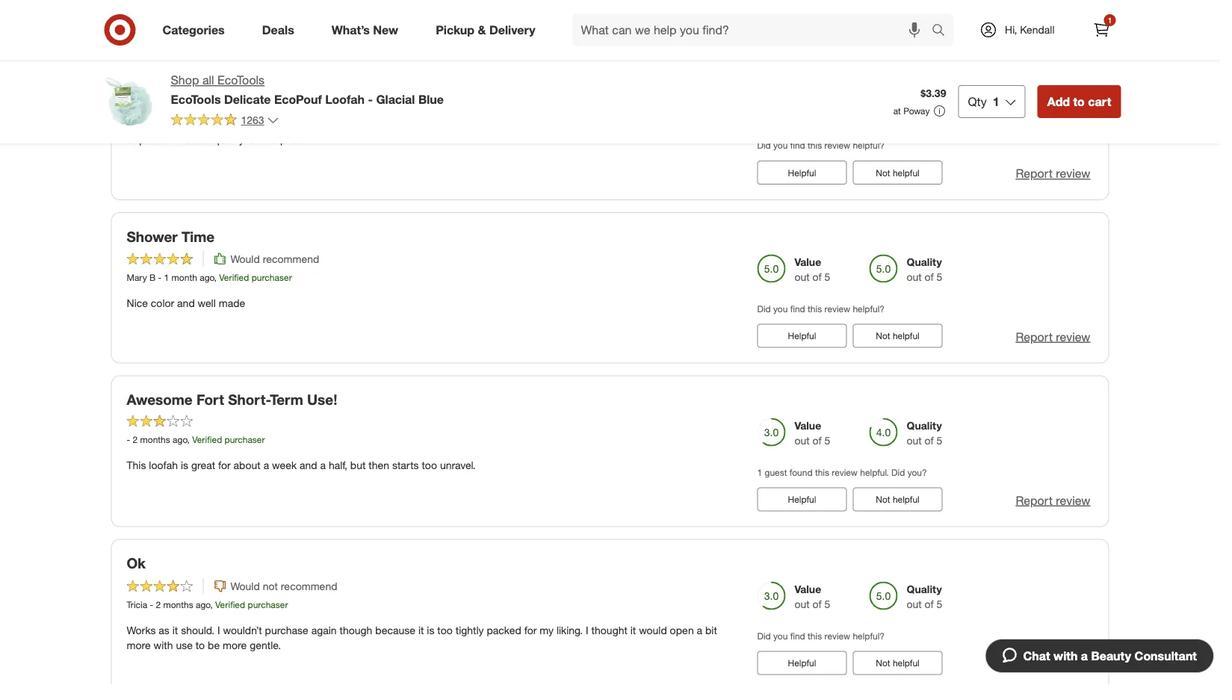 Task type: describe. For each thing, give the bounding box(es) containing it.
report review for it
[[1016, 166, 1091, 181]]

verified up the great
[[192, 434, 222, 445]]

helpful for it
[[788, 167, 817, 178]]

month
[[172, 272, 197, 283]]

did for love it
[[758, 140, 771, 151]]

, up the well
[[214, 272, 217, 283]]

not for fort
[[876, 494, 891, 505]]

not helpful for it
[[876, 167, 920, 178]]

it right because
[[419, 624, 424, 637]]

helpful button for time
[[758, 324, 847, 348]]

chat with a beauty consultant button
[[986, 639, 1215, 673]]

unravel.
[[440, 459, 476, 472]]

1 inside "link"
[[1108, 15, 1112, 25]]

helpful for time
[[893, 331, 920, 342]]

helpful for it
[[893, 167, 920, 178]]

be
[[208, 639, 220, 652]]

a inside chat with a beauty consultant button
[[1081, 649, 1088, 663]]

half,
[[329, 459, 348, 472]]

chat
[[1024, 649, 1051, 663]]

you for it
[[774, 140, 788, 151]]

at poway
[[894, 105, 930, 117]]

it right love
[[162, 64, 171, 81]]

3 value out of 5 from the top
[[795, 583, 831, 611]]

guest
[[765, 467, 787, 478]]

you?
[[908, 467, 927, 478]]

well
[[198, 297, 216, 310]]

1 link
[[1086, 13, 1119, 46]]

, down awesome
[[187, 434, 190, 445]]

deals link
[[249, 13, 313, 46]]

- 2 months ago , verified purchaser
[[127, 434, 265, 445]]

for for fort
[[218, 459, 231, 472]]

search button
[[925, 13, 961, 49]]

what's new
[[332, 22, 399, 37]]

you for time
[[774, 303, 788, 314]]

my
[[540, 624, 554, 637]]

hi, kendall
[[1005, 23, 1055, 36]]

add to cart
[[1048, 94, 1112, 109]]

not helpful button for it
[[853, 161, 943, 185]]

a inside works as it should. i wouldn't purchase again though because it is too tightly packed for my liking. i thought it would open a bit more with use to be more gentle.
[[697, 624, 703, 637]]

use!
[[307, 391, 337, 409]]

ago up 'should.'
[[196, 599, 210, 610]]

5 not helpful from the top
[[876, 658, 920, 669]]

hi,
[[1005, 23, 1018, 36]]

delivery
[[490, 22, 536, 37]]

1 vertical spatial months
[[163, 599, 193, 610]]

thought
[[592, 624, 628, 637]]

found
[[790, 467, 813, 478]]

about
[[234, 459, 261, 472]]

add to cart button
[[1038, 85, 1122, 118]]

image of ecotools delicate ecopouf loofah - glacial blue image
[[99, 72, 159, 132]]

this for fort
[[815, 467, 830, 478]]

shop
[[171, 73, 199, 87]]

not helpful button for fort
[[853, 488, 943, 512]]

report for fort
[[1016, 493, 1053, 508]]

purchase
[[265, 624, 309, 637]]

what's
[[332, 22, 370, 37]]

quality for awesome fort short-term use!
[[907, 419, 942, 432]]

ago right days
[[184, 108, 199, 119]]

works
[[127, 624, 156, 637]]

loofah
[[149, 459, 178, 472]]

3 find from the top
[[791, 630, 806, 642]]

value for fort
[[795, 419, 822, 432]]

week
[[272, 459, 297, 472]]

pickup & delivery
[[436, 22, 536, 37]]

helpful for fort
[[893, 494, 920, 505]]

would recommend for love it
[[231, 89, 319, 102]]

1 helpful button from the top
[[758, 0, 847, 21]]

pickup & delivery link
[[423, 13, 554, 46]]

love
[[127, 64, 159, 81]]

1 not helpful button from the top
[[853, 0, 943, 21]]

3 you from the top
[[774, 630, 788, 642]]

would
[[639, 624, 667, 637]]

verified up made
[[219, 272, 249, 283]]

1 guest found this review helpful. did you?
[[758, 467, 927, 478]]

tricia - 2 months ago , verified purchaser
[[127, 599, 288, 610]]

- up this
[[127, 434, 130, 445]]

helpful.
[[861, 467, 889, 478]]

- inside shop all ecotools ecotools delicate ecopouf loofah - glacial blue
[[368, 92, 373, 106]]

0 vertical spatial ecotools
[[218, 73, 265, 87]]

1 right b
[[164, 272, 169, 283]]

this for it
[[808, 140, 822, 151]]

a left week
[[264, 459, 269, 472]]

1 right the qty
[[993, 94, 1000, 109]]

1 quality out of 5 from the top
[[907, 92, 943, 120]]

ash
[[127, 108, 142, 119]]

to inside button
[[1074, 94, 1085, 109]]

did for ok
[[758, 630, 771, 642]]

not for it
[[876, 167, 891, 178]]

as
[[159, 624, 170, 637]]

again
[[311, 624, 337, 637]]

verified up wouldn't
[[215, 599, 245, 610]]

1 not from the top
[[876, 3, 891, 15]]

ago up loofah
[[173, 434, 187, 445]]

what's new link
[[319, 13, 417, 46]]

delicate
[[224, 92, 271, 106]]

poway
[[904, 105, 930, 117]]

helpful? for time
[[853, 303, 885, 314]]

qty
[[968, 94, 987, 109]]

pickup
[[436, 22, 475, 37]]

it left would
[[631, 624, 636, 637]]

0 horizontal spatial is
[[181, 459, 188, 472]]

- right b
[[158, 272, 162, 283]]

search
[[925, 24, 961, 39]]

1 more from the left
[[127, 639, 151, 652]]

use
[[176, 639, 193, 652]]

then
[[369, 459, 389, 472]]

soft!!
[[158, 133, 181, 146]]

but
[[350, 459, 366, 472]]

works as it should. i wouldn't purchase again though because it is too tightly packed for my liking. i thought it would open a bit more with use to be more gentle.
[[127, 624, 717, 652]]

nice
[[127, 297, 148, 310]]

quality out of 5 for awesome fort short-term use!
[[907, 419, 943, 447]]

0 vertical spatial too
[[422, 459, 437, 472]]

cart
[[1089, 94, 1112, 109]]

quality out of 5 for ok
[[907, 583, 943, 611]]

report review button for time
[[1016, 329, 1091, 346]]

2 i from the left
[[586, 624, 589, 637]]

days
[[163, 108, 182, 119]]

1263
[[241, 114, 264, 127]]

fort
[[197, 391, 224, 409]]

term
[[270, 391, 303, 409]]

packed
[[487, 624, 522, 637]]

3 helpful? from the top
[[853, 630, 885, 642]]

0 vertical spatial months
[[140, 434, 170, 445]]

did you find this review helpful? for it
[[758, 140, 885, 151]]

super
[[127, 133, 155, 146]]

22
[[150, 108, 160, 119]]

would for time
[[231, 252, 260, 265]]

report review button for it
[[1016, 165, 1091, 182]]

should.
[[181, 624, 215, 637]]

3 would from the top
[[231, 580, 260, 593]]

5 helpful from the top
[[893, 658, 920, 669]]

ago right month
[[200, 272, 214, 283]]

tightly
[[456, 624, 484, 637]]

$3.39
[[921, 87, 947, 100]]

5 not from the top
[[876, 658, 891, 669]]

1 left guest
[[758, 467, 763, 478]]

not
[[263, 580, 278, 593]]

4 report from the top
[[1016, 657, 1053, 672]]

helpful button for fort
[[758, 488, 847, 512]]

find for it
[[791, 140, 806, 151]]

quality for ok
[[907, 583, 942, 596]]

for inside works as it should. i wouldn't purchase again though because it is too tightly packed for my liking. i thought it would open a bit more with use to be more gentle.
[[524, 624, 537, 637]]

tricia
[[127, 599, 147, 610]]

time
[[182, 228, 215, 245]]

open
[[670, 624, 694, 637]]

made
[[219, 297, 245, 310]]

report review for time
[[1016, 330, 1091, 344]]



Task type: vqa. For each thing, say whether or not it's contained in the screenshot.
with within the button
yes



Task type: locate. For each thing, give the bounding box(es) containing it.
is left the great
[[181, 459, 188, 472]]

4 not helpful button from the top
[[853, 488, 943, 512]]

not for time
[[876, 331, 891, 342]]

too left tightly in the bottom left of the page
[[437, 624, 453, 637]]

2 vertical spatial did you find this review helpful?
[[758, 630, 885, 642]]

is inside works as it should. i wouldn't purchase again though because it is too tightly packed for my liking. i thought it would open a bit more with use to be more gentle.
[[427, 624, 435, 637]]

not helpful button
[[853, 0, 943, 21], [853, 161, 943, 185], [853, 324, 943, 348], [853, 488, 943, 512], [853, 651, 943, 675]]

1 vertical spatial would
[[231, 252, 260, 265]]

more down wouldn't
[[223, 639, 247, 652]]

helpful button for it
[[758, 161, 847, 185]]

1 horizontal spatial more
[[223, 639, 247, 652]]

2 more from the left
[[223, 639, 247, 652]]

for left the
[[247, 133, 260, 146]]

shop all ecotools ecotools delicate ecopouf loofah - glacial blue
[[171, 73, 444, 106]]

1 vertical spatial recommend
[[263, 252, 319, 265]]

a left half,
[[320, 459, 326, 472]]

1 you from the top
[[774, 140, 788, 151]]

4 quality out of 5 from the top
[[907, 583, 943, 611]]

bit
[[706, 624, 717, 637]]

i
[[218, 624, 220, 637], [586, 624, 589, 637]]

2 quality out of 5 from the top
[[907, 255, 943, 283]]

the
[[263, 133, 277, 146]]

2 did you find this review helpful? from the top
[[758, 303, 885, 314]]

love it
[[127, 64, 171, 81]]

1 would from the top
[[231, 89, 260, 102]]

months up loofah
[[140, 434, 170, 445]]

for for it
[[247, 133, 260, 146]]

2 report from the top
[[1016, 330, 1053, 344]]

ecotools up ash - 22 days ago , verified purchaser
[[171, 92, 221, 106]]

not helpful
[[876, 3, 920, 15], [876, 167, 920, 178], [876, 331, 920, 342], [876, 494, 920, 505], [876, 658, 920, 669]]

did you find this review helpful? for time
[[758, 303, 885, 314]]

2 vertical spatial value out of 5
[[795, 583, 831, 611]]

1 would recommend from the top
[[231, 89, 319, 102]]

with
[[154, 639, 173, 652], [1054, 649, 1078, 663]]

with inside works as it should. i wouldn't purchase again though because it is too tightly packed for my liking. i thought it would open a bit more with use to be more gentle.
[[154, 639, 173, 652]]

4 not helpful from the top
[[876, 494, 920, 505]]

1 vertical spatial 2
[[156, 599, 161, 610]]

0 vertical spatial value out of 5
[[795, 255, 831, 283]]

helpful button
[[758, 0, 847, 21], [758, 161, 847, 185], [758, 324, 847, 348], [758, 488, 847, 512], [758, 651, 847, 675]]

2 value from the top
[[795, 419, 822, 432]]

to inside works as it should. i wouldn't purchase again though because it is too tightly packed for my liking. i thought it would open a bit more with use to be more gentle.
[[196, 639, 205, 652]]

mary
[[127, 272, 147, 283]]

1 did you find this review helpful? from the top
[[758, 140, 885, 151]]

a left bit
[[697, 624, 703, 637]]

ecotools up delicate
[[218, 73, 265, 87]]

ash - 22 days ago , verified purchaser
[[127, 108, 277, 119]]

0 vertical spatial is
[[181, 459, 188, 472]]

3 not from the top
[[876, 331, 891, 342]]

would recommend
[[231, 89, 319, 102], [231, 252, 319, 265]]

2 not from the top
[[876, 167, 891, 178]]

wouldn't
[[223, 624, 262, 637]]

2 value out of 5 from the top
[[795, 419, 831, 447]]

a left beauty
[[1081, 649, 1088, 663]]

4 report review from the top
[[1016, 657, 1091, 672]]

awesome fort short-term use!
[[127, 391, 337, 409]]

0 horizontal spatial 2
[[133, 434, 138, 445]]

awesome
[[127, 391, 193, 409]]

1 vertical spatial for
[[218, 459, 231, 472]]

2 vertical spatial helpful?
[[853, 630, 885, 642]]

quality
[[907, 92, 942, 105], [213, 133, 244, 146], [907, 255, 942, 268], [907, 419, 942, 432], [907, 583, 942, 596]]

report for time
[[1016, 330, 1053, 344]]

b
[[150, 272, 156, 283]]

would not recommend
[[231, 580, 337, 593]]

1 horizontal spatial with
[[1054, 649, 1078, 663]]

kendall
[[1020, 23, 1055, 36]]

for right the great
[[218, 459, 231, 472]]

0 vertical spatial did you find this review helpful?
[[758, 140, 885, 151]]

0 vertical spatial helpful?
[[853, 140, 885, 151]]

2 would from the top
[[231, 252, 260, 265]]

1 horizontal spatial 2
[[156, 599, 161, 610]]

shower time
[[127, 228, 215, 245]]

0 vertical spatial would
[[231, 89, 260, 102]]

2 vertical spatial for
[[524, 624, 537, 637]]

find
[[791, 140, 806, 151], [791, 303, 806, 314], [791, 630, 806, 642]]

3 did you find this review helpful? from the top
[[758, 630, 885, 642]]

great
[[191, 459, 215, 472]]

report
[[1016, 166, 1053, 181], [1016, 330, 1053, 344], [1016, 493, 1053, 508], [1016, 657, 1053, 672]]

3 not helpful from the top
[[876, 331, 920, 342]]

3 value from the top
[[795, 583, 822, 596]]

would recommend for shower time
[[231, 252, 319, 265]]

new
[[373, 22, 399, 37]]

not helpful for fort
[[876, 494, 920, 505]]

this loofah is great for about a week and a half, but then starts too unravel.
[[127, 459, 476, 472]]

0 horizontal spatial i
[[218, 624, 220, 637]]

1 find from the top
[[791, 140, 806, 151]]

1 not helpful from the top
[[876, 3, 920, 15]]

report for it
[[1016, 166, 1053, 181]]

- left 22
[[144, 108, 148, 119]]

of
[[925, 107, 934, 120], [813, 270, 822, 283], [925, 270, 934, 283], [813, 434, 822, 447], [925, 434, 934, 447], [813, 597, 822, 611], [925, 597, 934, 611]]

1 vertical spatial helpful?
[[853, 303, 885, 314]]

0 horizontal spatial for
[[218, 459, 231, 472]]

all
[[202, 73, 214, 87]]

value
[[795, 255, 822, 268], [795, 419, 822, 432], [795, 583, 822, 596]]

4 not from the top
[[876, 494, 891, 505]]

0 vertical spatial for
[[247, 133, 260, 146]]

1 vertical spatial did you find this review helpful?
[[758, 303, 885, 314]]

0 horizontal spatial with
[[154, 639, 173, 652]]

deals
[[262, 22, 294, 37]]

to
[[1074, 94, 1085, 109], [196, 639, 205, 652]]

2 right tricia
[[156, 599, 161, 610]]

1 right the kendall
[[1108, 15, 1112, 25]]

for
[[247, 133, 260, 146], [218, 459, 231, 472], [524, 624, 537, 637]]

1 vertical spatial find
[[791, 303, 806, 314]]

4 report review button from the top
[[1016, 656, 1091, 673]]

out
[[907, 107, 922, 120], [795, 270, 810, 283], [907, 270, 922, 283], [795, 434, 810, 447], [907, 434, 922, 447], [795, 597, 810, 611], [907, 597, 922, 611]]

because
[[375, 624, 416, 637]]

0 vertical spatial recommend
[[263, 89, 319, 102]]

0 vertical spatial value
[[795, 255, 822, 268]]

1 vertical spatial value out of 5
[[795, 419, 831, 447]]

recommend
[[263, 89, 319, 102], [263, 252, 319, 265], [281, 580, 337, 593]]

too right 'starts'
[[422, 459, 437, 472]]

would recommend up made
[[231, 252, 319, 265]]

1 vertical spatial too
[[437, 624, 453, 637]]

2 vertical spatial would
[[231, 580, 260, 593]]

1 value out of 5 from the top
[[795, 255, 831, 283]]

0 horizontal spatial and
[[177, 297, 195, 310]]

glacial
[[376, 92, 415, 106]]

&
[[478, 22, 486, 37]]

4 helpful button from the top
[[758, 488, 847, 512]]

months up as
[[163, 599, 193, 610]]

not
[[876, 3, 891, 15], [876, 167, 891, 178], [876, 331, 891, 342], [876, 494, 891, 505], [876, 658, 891, 669]]

2 vertical spatial you
[[774, 630, 788, 642]]

3 quality out of 5 from the top
[[907, 419, 943, 447]]

0 horizontal spatial more
[[127, 639, 151, 652]]

to left be
[[196, 639, 205, 652]]

0 vertical spatial and
[[177, 297, 195, 310]]

value for time
[[795, 255, 822, 268]]

2 would recommend from the top
[[231, 252, 319, 265]]

1 vertical spatial and
[[300, 459, 317, 472]]

5 helpful from the top
[[788, 658, 817, 669]]

1
[[1108, 15, 1112, 25], [993, 94, 1000, 109], [164, 272, 169, 283], [758, 467, 763, 478]]

it right as
[[172, 624, 178, 637]]

3 helpful from the top
[[788, 331, 817, 342]]

recommend for love it
[[263, 89, 319, 102]]

blue
[[418, 92, 444, 106]]

4 helpful from the top
[[788, 494, 817, 505]]

1 vertical spatial you
[[774, 303, 788, 314]]

report review button for fort
[[1016, 492, 1091, 509]]

for left the my
[[524, 624, 537, 637]]

2 helpful from the top
[[893, 167, 920, 178]]

1 vertical spatial value
[[795, 419, 822, 432]]

3 helpful from the top
[[893, 331, 920, 342]]

2 you from the top
[[774, 303, 788, 314]]

2 vertical spatial find
[[791, 630, 806, 642]]

is right because
[[427, 624, 435, 637]]

2 report review button from the top
[[1016, 329, 1091, 346]]

1 report review button from the top
[[1016, 165, 1091, 182]]

0 vertical spatial to
[[1074, 94, 1085, 109]]

3 report from the top
[[1016, 493, 1053, 508]]

1 helpful from the top
[[893, 3, 920, 15]]

helpful
[[788, 3, 817, 15], [788, 167, 817, 178], [788, 331, 817, 342], [788, 494, 817, 505], [788, 658, 817, 669]]

verified
[[204, 108, 234, 119], [219, 272, 249, 283], [192, 434, 222, 445], [215, 599, 245, 610]]

more
[[127, 639, 151, 652], [223, 639, 247, 652]]

2 vertical spatial value
[[795, 583, 822, 596]]

this
[[808, 140, 822, 151], [808, 303, 822, 314], [815, 467, 830, 478], [808, 630, 822, 642]]

5 not helpful button from the top
[[853, 651, 943, 675]]

more down works
[[127, 639, 151, 652]]

1 horizontal spatial is
[[427, 624, 435, 637]]

with down as
[[154, 639, 173, 652]]

quality for shower time
[[907, 255, 942, 268]]

i right liking.
[[586, 624, 589, 637]]

consultant
[[1135, 649, 1197, 663]]

1 report from the top
[[1016, 166, 1053, 181]]

value out of 5 for time
[[795, 255, 831, 283]]

2 helpful button from the top
[[758, 161, 847, 185]]

1 report review from the top
[[1016, 166, 1091, 181]]

and left the well
[[177, 297, 195, 310]]

2 not helpful button from the top
[[853, 161, 943, 185]]

2 up this
[[133, 434, 138, 445]]

5 helpful button from the top
[[758, 651, 847, 675]]

2 helpful? from the top
[[853, 303, 885, 314]]

ecotools
[[218, 73, 265, 87], [171, 92, 221, 106]]

price
[[280, 133, 304, 146]]

would left not
[[231, 580, 260, 593]]

1 i from the left
[[218, 624, 220, 637]]

super soft!! good quality for the price
[[127, 133, 304, 146]]

3 report review from the top
[[1016, 493, 1091, 508]]

would up 1263
[[231, 89, 260, 102]]

4 helpful from the top
[[893, 494, 920, 505]]

helpful for time
[[788, 331, 817, 342]]

2 find from the top
[[791, 303, 806, 314]]

1 vertical spatial to
[[196, 639, 205, 652]]

2 helpful from the top
[[788, 167, 817, 178]]

to right add
[[1074, 94, 1085, 109]]

with inside button
[[1054, 649, 1078, 663]]

0 vertical spatial would recommend
[[231, 89, 319, 102]]

too inside works as it should. i wouldn't purchase again though because it is too tightly packed for my liking. i thought it would open a bit more with use to be more gentle.
[[437, 624, 453, 637]]

1 value from the top
[[795, 255, 822, 268]]

helpful? for it
[[853, 140, 885, 151]]

categories link
[[150, 13, 243, 46]]

not helpful for time
[[876, 331, 920, 342]]

0 vertical spatial you
[[774, 140, 788, 151]]

this for time
[[808, 303, 822, 314]]

1 vertical spatial would recommend
[[231, 252, 319, 265]]

color
[[151, 297, 174, 310]]

beauty
[[1092, 649, 1132, 663]]

1 vertical spatial is
[[427, 624, 435, 637]]

1 horizontal spatial for
[[247, 133, 260, 146]]

3 report review button from the top
[[1016, 492, 1091, 509]]

1 helpful? from the top
[[853, 140, 885, 151]]

did for shower time
[[758, 303, 771, 314]]

2 report review from the top
[[1016, 330, 1091, 344]]

i up be
[[218, 624, 220, 637]]

quality out of 5 for shower time
[[907, 255, 943, 283]]

1 helpful from the top
[[788, 3, 817, 15]]

months
[[140, 434, 170, 445], [163, 599, 193, 610]]

2 horizontal spatial for
[[524, 624, 537, 637]]

recommend for shower time
[[263, 252, 319, 265]]

at
[[894, 105, 901, 117]]

nice color and well made
[[127, 297, 245, 310]]

ecopouf
[[274, 92, 322, 106]]

ok
[[127, 555, 146, 572]]

add
[[1048, 94, 1070, 109]]

chat with a beauty consultant
[[1024, 649, 1197, 663]]

would recommend up 1263
[[231, 89, 319, 102]]

3 helpful button from the top
[[758, 324, 847, 348]]

- right tricia
[[150, 599, 153, 610]]

1 vertical spatial ecotools
[[171, 92, 221, 106]]

value out of 5 for fort
[[795, 419, 831, 447]]

1 horizontal spatial i
[[586, 624, 589, 637]]

though
[[340, 624, 372, 637]]

0 vertical spatial find
[[791, 140, 806, 151]]

not helpful button for time
[[853, 324, 943, 348]]

2 not helpful from the top
[[876, 167, 920, 178]]

would
[[231, 89, 260, 102], [231, 252, 260, 265], [231, 580, 260, 593]]

report review for fort
[[1016, 493, 1091, 508]]

would for it
[[231, 89, 260, 102]]

gentle.
[[250, 639, 281, 652]]

shower
[[127, 228, 178, 245]]

categories
[[163, 22, 225, 37]]

too
[[422, 459, 437, 472], [437, 624, 453, 637]]

review
[[825, 140, 851, 151], [1056, 166, 1091, 181], [825, 303, 851, 314], [1056, 330, 1091, 344], [832, 467, 858, 478], [1056, 493, 1091, 508], [825, 630, 851, 642], [1056, 657, 1091, 672]]

1263 link
[[171, 113, 279, 130]]

, up good on the top left
[[199, 108, 201, 119]]

helpful for fort
[[788, 494, 817, 505]]

2 vertical spatial recommend
[[281, 580, 337, 593]]

0 horizontal spatial to
[[196, 639, 205, 652]]

verified up super soft!! good quality for the price
[[204, 108, 234, 119]]

ago
[[184, 108, 199, 119], [200, 272, 214, 283], [173, 434, 187, 445], [196, 599, 210, 610]]

0 vertical spatial 2
[[133, 434, 138, 445]]

a
[[264, 459, 269, 472], [320, 459, 326, 472], [697, 624, 703, 637], [1081, 649, 1088, 663]]

quality out of 5
[[907, 92, 943, 120], [907, 255, 943, 283], [907, 419, 943, 447], [907, 583, 943, 611]]

, up 'should.'
[[210, 599, 213, 610]]

with right chat
[[1054, 649, 1078, 663]]

What can we help you find? suggestions appear below search field
[[572, 13, 936, 46]]

1 horizontal spatial to
[[1074, 94, 1085, 109]]

would up 'mary b - 1 month ago , verified purchaser'
[[231, 252, 260, 265]]

and right week
[[300, 459, 317, 472]]

1 horizontal spatial and
[[300, 459, 317, 472]]

find for time
[[791, 303, 806, 314]]

- left glacial
[[368, 92, 373, 106]]

3 not helpful button from the top
[[853, 324, 943, 348]]



